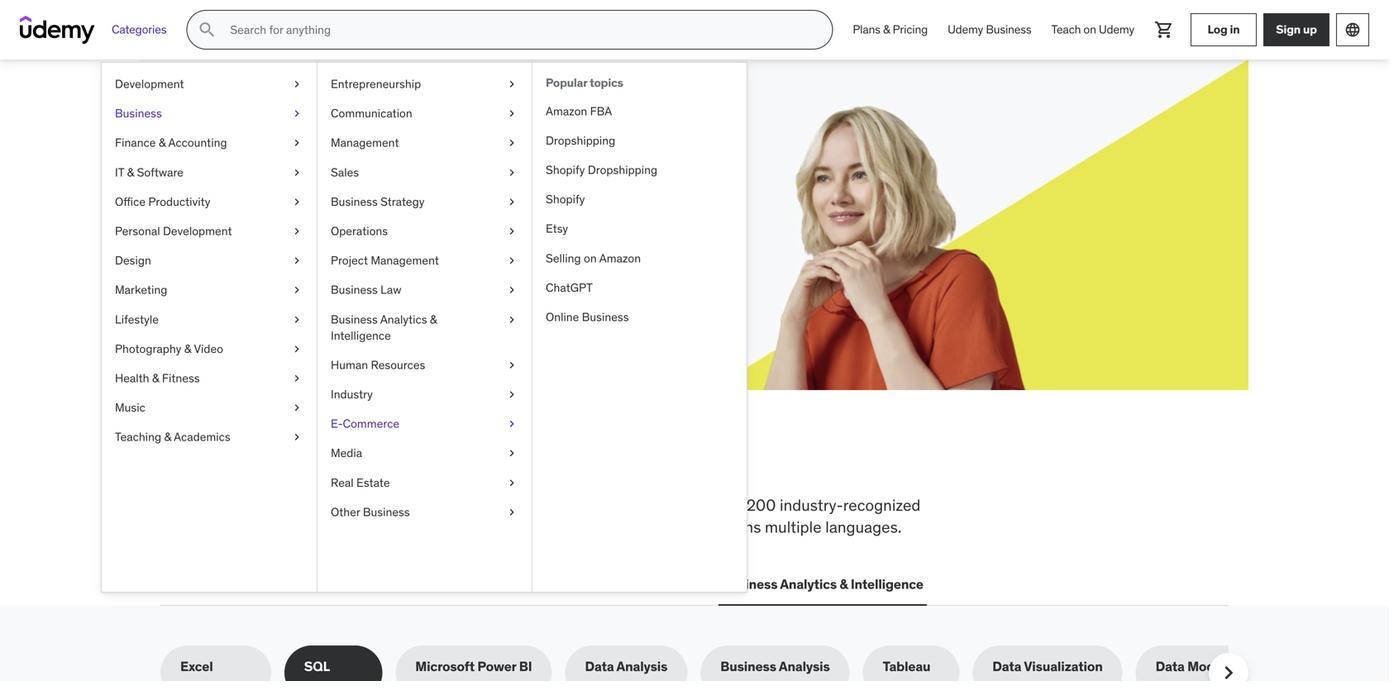 Task type: describe. For each thing, give the bounding box(es) containing it.
catalog
[[286, 518, 338, 537]]

to
[[393, 496, 407, 515]]

xsmall image for entrepreneurship
[[505, 76, 519, 92]]

data visualization
[[993, 659, 1103, 676]]

xsmall image for music
[[290, 400, 304, 416]]

all
[[161, 441, 209, 484]]

business inside business analytics & intelligence
[[331, 312, 378, 327]]

fba
[[590, 104, 612, 119]]

with
[[352, 172, 377, 189]]

dropshipping link
[[533, 126, 747, 156]]

xsmall image for other business
[[505, 505, 519, 521]]

operations
[[331, 224, 388, 239]]

web development
[[164, 576, 277, 593]]

topics
[[590, 75, 624, 90]]

xsmall image for media
[[505, 446, 519, 462]]

log in link
[[1191, 13, 1258, 46]]

estate
[[357, 476, 390, 490]]

business inside e-commerce element
[[582, 310, 629, 325]]

development link
[[102, 69, 317, 99]]

languages.
[[826, 518, 902, 537]]

up
[[1304, 22, 1318, 37]]

shopify dropshipping link
[[533, 156, 747, 185]]

it for it & software
[[115, 165, 124, 180]]

marketing link
[[102, 276, 317, 305]]

a
[[380, 172, 387, 189]]

photography & video link
[[102, 335, 317, 364]]

teaching
[[115, 430, 161, 445]]

xsmall image for business analytics & intelligence
[[505, 312, 519, 328]]

online
[[546, 310, 579, 325]]

0 horizontal spatial amazon
[[546, 104, 588, 119]]

you
[[370, 441, 429, 484]]

industry link
[[318, 380, 532, 410]]

shopify for shopify
[[546, 192, 585, 207]]

teach on udemy
[[1052, 22, 1135, 37]]

prep
[[596, 496, 628, 515]]

selling on amazon
[[546, 251, 641, 266]]

$12.99
[[220, 191, 260, 208]]

sign up
[[1277, 22, 1318, 37]]

e-commerce element
[[532, 63, 747, 592]]

business inside topic filters element
[[721, 659, 777, 676]]

communication for communication button
[[604, 576, 702, 593]]

teaching & academics
[[115, 430, 231, 445]]

power
[[478, 659, 517, 676]]

web
[[164, 576, 192, 593]]

science
[[535, 576, 584, 593]]

business analytics & intelligence link
[[318, 305, 532, 351]]

shopify dropshipping
[[546, 163, 658, 177]]

xsmall image for development
[[290, 76, 304, 92]]

data for data science
[[503, 576, 532, 593]]

visualization
[[1025, 659, 1103, 676]]

xsmall image for it & software
[[290, 164, 304, 181]]

future
[[408, 132, 488, 166]]

our
[[260, 518, 282, 537]]

entrepreneurship link
[[318, 69, 532, 99]]

health & fitness
[[115, 371, 200, 386]]

xsmall image for marketing
[[290, 282, 304, 298]]

15.
[[340, 191, 356, 208]]

e-commerce link
[[318, 410, 532, 439]]

popular topics
[[546, 75, 624, 90]]

design link
[[102, 246, 317, 276]]

udemy image
[[20, 16, 95, 44]]

personal development link
[[102, 217, 317, 246]]

1 horizontal spatial your
[[343, 132, 403, 166]]

development for web
[[195, 576, 277, 593]]

on for udemy
[[1084, 22, 1097, 37]]

& for software
[[127, 165, 134, 180]]

xsmall image for photography & video
[[290, 341, 304, 357]]

office
[[115, 194, 146, 209]]

photography
[[115, 342, 181, 356]]

real estate link
[[318, 469, 532, 498]]

submit search image
[[197, 20, 217, 40]]

technical
[[411, 496, 474, 515]]

skills inside 'covering critical workplace skills to technical topics, including prep content for over 200 industry-recognized certifications, our catalog supports well-rounded professional development and spans multiple languages.'
[[354, 496, 389, 515]]

software
[[137, 165, 184, 180]]

& for pricing
[[884, 22, 891, 37]]

entrepreneurship
[[331, 77, 421, 91]]

1 vertical spatial amazon
[[600, 251, 641, 266]]

professional
[[505, 518, 591, 537]]

e-
[[331, 417, 343, 432]]

Search for anything text field
[[227, 16, 813, 44]]

critical
[[227, 496, 274, 515]]

0 vertical spatial management
[[331, 135, 399, 150]]

for inside 'covering critical workplace skills to technical topics, including prep content for over 200 industry-recognized certifications, our catalog supports well-rounded professional development and spans multiple languages.'
[[690, 496, 709, 515]]

xsmall image for human resources
[[505, 357, 519, 374]]

business link
[[102, 99, 317, 128]]

it & software link
[[102, 158, 317, 187]]

xsmall image for management
[[505, 135, 519, 151]]

management inside 'link'
[[371, 253, 439, 268]]

covering
[[161, 496, 223, 515]]

tableau
[[883, 659, 931, 676]]

productivity
[[148, 194, 210, 209]]

business inside button
[[722, 576, 778, 593]]

& for accounting
[[159, 135, 166, 150]]

categories
[[112, 22, 167, 37]]

sql
[[304, 659, 330, 676]]

topic filters element
[[161, 646, 1266, 682]]

business analytics & intelligence for business analytics & intelligence button
[[722, 576, 924, 593]]

it & software
[[115, 165, 184, 180]]

project
[[331, 253, 368, 268]]

microsoft
[[416, 659, 475, 676]]

rounded
[[442, 518, 501, 537]]

communication link
[[318, 99, 532, 128]]

through
[[263, 191, 310, 208]]

resources
[[371, 358, 426, 373]]

certifications,
[[161, 518, 256, 537]]

xsmall image for business strategy
[[505, 194, 519, 210]]

well-
[[408, 518, 442, 537]]

leadership button
[[412, 565, 487, 605]]

xsmall image for sales
[[505, 164, 519, 181]]

music link
[[102, 393, 317, 423]]

chatgpt
[[546, 280, 593, 295]]

intelligence for business analytics & intelligence button
[[851, 576, 924, 593]]

0 horizontal spatial in
[[521, 441, 553, 484]]

sales
[[331, 165, 359, 180]]

etsy
[[546, 221, 568, 236]]

photography & video
[[115, 342, 223, 356]]



Task type: locate. For each thing, give the bounding box(es) containing it.
for
[[299, 132, 338, 166], [690, 496, 709, 515]]

& down business law link
[[430, 312, 437, 327]]

xsmall image for teaching & academics
[[290, 429, 304, 446]]

on for amazon
[[584, 251, 597, 266]]

music
[[115, 400, 145, 415]]

office productivity
[[115, 194, 210, 209]]

need
[[435, 441, 515, 484]]

1 horizontal spatial intelligence
[[851, 576, 924, 593]]

intelligence down languages.
[[851, 576, 924, 593]]

data left modeling
[[1156, 659, 1185, 676]]

data left visualization at bottom
[[993, 659, 1022, 676]]

including
[[528, 496, 592, 515]]

intelligence inside business analytics & intelligence
[[331, 328, 391, 343]]

1 horizontal spatial in
[[1231, 22, 1241, 37]]

it certifications button
[[294, 565, 398, 605]]

xsmall image inside sales "link"
[[505, 164, 519, 181]]

xsmall image for business
[[290, 106, 304, 122]]

& right 'health'
[[152, 371, 159, 386]]

business analysis
[[721, 659, 830, 676]]

1 vertical spatial analytics
[[781, 576, 837, 593]]

it up the "office"
[[115, 165, 124, 180]]

1 udemy from the left
[[948, 22, 984, 37]]

xsmall image inside other business link
[[505, 505, 519, 521]]

spans
[[720, 518, 762, 537]]

data for data modeling
[[1156, 659, 1185, 676]]

business strategy link
[[318, 187, 532, 217]]

udemy left "shopping cart with 0 items" icon on the top
[[1099, 22, 1135, 37]]

0 vertical spatial in
[[1231, 22, 1241, 37]]

1 horizontal spatial analysis
[[779, 659, 830, 676]]

udemy
[[948, 22, 984, 37], [1099, 22, 1135, 37]]

on right "selling" at the left top of page
[[584, 251, 597, 266]]

xsmall image inside development link
[[290, 76, 304, 92]]

1 horizontal spatial communication
[[604, 576, 702, 593]]

analytics for business analytics & intelligence button
[[781, 576, 837, 593]]

it inside button
[[297, 576, 308, 593]]

1 horizontal spatial udemy
[[1099, 22, 1135, 37]]

selling
[[546, 251, 581, 266]]

& right teaching
[[164, 430, 171, 445]]

on inside e-commerce element
[[584, 251, 597, 266]]

xsmall image
[[290, 76, 304, 92], [505, 76, 519, 92], [290, 135, 304, 151], [505, 135, 519, 151], [290, 164, 304, 181], [505, 164, 519, 181], [505, 194, 519, 210], [290, 253, 304, 269], [505, 253, 519, 269], [505, 282, 519, 298], [290, 312, 304, 328], [290, 341, 304, 357], [290, 429, 304, 446], [505, 475, 519, 491], [505, 505, 519, 521]]

business strategy
[[331, 194, 425, 209]]

& right plans at the top of page
[[884, 22, 891, 37]]

xsmall image for operations
[[505, 223, 519, 240]]

development down categories dropdown button in the top left of the page
[[115, 77, 184, 91]]

xsmall image inside health & fitness link
[[290, 371, 304, 387]]

your
[[343, 132, 403, 166], [268, 172, 293, 189]]

for up and
[[690, 496, 709, 515]]

for inside "skills for your future expand your potential with a course. starting at just $12.99 through dec 15."
[[299, 132, 338, 166]]

finance
[[115, 135, 156, 150]]

law
[[381, 283, 402, 298]]

real
[[331, 476, 354, 490]]

xsmall image inside human resources link
[[505, 357, 519, 374]]

xsmall image for business law
[[505, 282, 519, 298]]

& inside button
[[840, 576, 848, 593]]

development
[[115, 77, 184, 91], [163, 224, 232, 239], [195, 576, 277, 593]]

other business
[[331, 505, 410, 520]]

1 analysis from the left
[[617, 659, 668, 676]]

xsmall image inside 'management' link
[[505, 135, 519, 151]]

data analysis
[[585, 659, 668, 676]]

xsmall image for communication
[[505, 106, 519, 122]]

1 vertical spatial on
[[584, 251, 597, 266]]

& down languages.
[[840, 576, 848, 593]]

2 analysis from the left
[[779, 659, 830, 676]]

content
[[632, 496, 686, 515]]

log
[[1208, 22, 1228, 37]]

online business link
[[533, 303, 747, 332]]

management up law
[[371, 253, 439, 268]]

bi
[[519, 659, 532, 676]]

xsmall image inside business link
[[290, 106, 304, 122]]

in
[[1231, 22, 1241, 37], [521, 441, 553, 484]]

analytics for business analytics & intelligence link
[[380, 312, 427, 327]]

business analytics & intelligence down multiple
[[722, 576, 924, 593]]

academics
[[174, 430, 231, 445]]

analysis for data analysis
[[617, 659, 668, 676]]

other
[[331, 505, 360, 520]]

shopify up etsy in the top of the page
[[546, 192, 585, 207]]

expand
[[220, 172, 265, 189]]

skills
[[220, 132, 294, 166]]

industry-
[[780, 496, 844, 515]]

dropshipping down the dropshipping link
[[588, 163, 658, 177]]

0 horizontal spatial udemy
[[948, 22, 984, 37]]

shopify inside shopify link
[[546, 192, 585, 207]]

udemy right pricing at the top of the page
[[948, 22, 984, 37]]

0 horizontal spatial analytics
[[380, 312, 427, 327]]

media link
[[318, 439, 532, 469]]

shopping cart with 0 items image
[[1155, 20, 1175, 40]]

course.
[[390, 172, 433, 189]]

data for data analysis
[[585, 659, 614, 676]]

0 horizontal spatial on
[[584, 251, 597, 266]]

0 vertical spatial intelligence
[[331, 328, 391, 343]]

analytics inside button
[[781, 576, 837, 593]]

development right web
[[195, 576, 277, 593]]

intelligence inside business analytics & intelligence button
[[851, 576, 924, 593]]

& for fitness
[[152, 371, 159, 386]]

xsmall image for project management
[[505, 253, 519, 269]]

personal
[[115, 224, 160, 239]]

1 vertical spatial it
[[297, 576, 308, 593]]

development down office productivity link
[[163, 224, 232, 239]]

popular
[[546, 75, 588, 90]]

strategy
[[381, 194, 425, 209]]

1 vertical spatial business analytics & intelligence
[[722, 576, 924, 593]]

2 udemy from the left
[[1099, 22, 1135, 37]]

and
[[690, 518, 716, 537]]

intelligence up 'human'
[[331, 328, 391, 343]]

1 horizontal spatial business analytics & intelligence
[[722, 576, 924, 593]]

operations link
[[318, 217, 532, 246]]

0 vertical spatial amazon
[[546, 104, 588, 119]]

xsmall image
[[290, 106, 304, 122], [505, 106, 519, 122], [290, 194, 304, 210], [290, 223, 304, 240], [505, 223, 519, 240], [290, 282, 304, 298], [505, 312, 519, 328], [505, 357, 519, 374], [290, 371, 304, 387], [505, 387, 519, 403], [290, 400, 304, 416], [505, 416, 519, 432], [505, 446, 519, 462]]

& up the "office"
[[127, 165, 134, 180]]

xsmall image inside real estate link
[[505, 475, 519, 491]]

your up 'through'
[[268, 172, 293, 189]]

project management link
[[318, 246, 532, 276]]

amazon fba
[[546, 104, 612, 119]]

multiple
[[765, 518, 822, 537]]

data modeling
[[1156, 659, 1246, 676]]

other business link
[[318, 498, 532, 527]]

business analytics & intelligence
[[331, 312, 437, 343], [722, 576, 924, 593]]

human resources
[[331, 358, 426, 373]]

analytics down multiple
[[781, 576, 837, 593]]

development for personal
[[163, 224, 232, 239]]

2 vertical spatial development
[[195, 576, 277, 593]]

0 horizontal spatial intelligence
[[331, 328, 391, 343]]

at
[[488, 172, 499, 189]]

management link
[[318, 128, 532, 158]]

0 horizontal spatial analysis
[[617, 659, 668, 676]]

& inside 'link'
[[159, 135, 166, 150]]

1 horizontal spatial for
[[690, 496, 709, 515]]

data right the bi at the left bottom
[[585, 659, 614, 676]]

xsmall image inside operations link
[[505, 223, 519, 240]]

xsmall image inside marketing link
[[290, 282, 304, 298]]

1 horizontal spatial amazon
[[600, 251, 641, 266]]

all the skills you need in one place
[[161, 441, 711, 484]]

shopify for shopify dropshipping
[[546, 163, 585, 177]]

covering critical workplace skills to technical topics, including prep content for over 200 industry-recognized certifications, our catalog supports well-rounded professional development and spans multiple languages.
[[161, 496, 921, 537]]

2 shopify from the top
[[546, 192, 585, 207]]

0 vertical spatial analytics
[[380, 312, 427, 327]]

0 vertical spatial communication
[[331, 106, 413, 121]]

xsmall image inside office productivity link
[[290, 194, 304, 210]]

finance & accounting
[[115, 135, 227, 150]]

intelligence
[[331, 328, 391, 343], [851, 576, 924, 593]]

data left science
[[503, 576, 532, 593]]

in right log
[[1231, 22, 1241, 37]]

xsmall image inside the entrepreneurship link
[[505, 76, 519, 92]]

xsmall image inside music link
[[290, 400, 304, 416]]

0 vertical spatial development
[[115, 77, 184, 91]]

1 horizontal spatial analytics
[[781, 576, 837, 593]]

1 shopify from the top
[[546, 163, 585, 177]]

leadership
[[415, 576, 483, 593]]

just
[[502, 172, 524, 189]]

data
[[503, 576, 532, 593], [585, 659, 614, 676], [993, 659, 1022, 676], [1156, 659, 1185, 676]]

shopify
[[546, 163, 585, 177], [546, 192, 585, 207]]

xsmall image inside the industry link
[[505, 387, 519, 403]]

1 horizontal spatial it
[[297, 576, 308, 593]]

1 vertical spatial your
[[268, 172, 293, 189]]

xsmall image for personal development
[[290, 223, 304, 240]]

xsmall image inside photography & video link
[[290, 341, 304, 357]]

xsmall image inside personal development link
[[290, 223, 304, 240]]

communication down entrepreneurship
[[331, 106, 413, 121]]

1 vertical spatial intelligence
[[851, 576, 924, 593]]

xsmall image for office productivity
[[290, 194, 304, 210]]

analysis
[[617, 659, 668, 676], [779, 659, 830, 676]]

excel
[[180, 659, 213, 676]]

& right finance
[[159, 135, 166, 150]]

0 vertical spatial your
[[343, 132, 403, 166]]

xsmall image for e-commerce
[[505, 416, 519, 432]]

etsy link
[[533, 214, 747, 244]]

0 vertical spatial business analytics & intelligence
[[331, 312, 437, 343]]

1 vertical spatial in
[[521, 441, 553, 484]]

industry
[[331, 387, 373, 402]]

data for data visualization
[[993, 659, 1022, 676]]

xsmall image for industry
[[505, 387, 519, 403]]

next image
[[1216, 660, 1243, 682]]

modeling
[[1188, 659, 1246, 676]]

your up with
[[343, 132, 403, 166]]

xsmall image for real estate
[[505, 475, 519, 491]]

shopify right just
[[546, 163, 585, 177]]

skills up supports
[[354, 496, 389, 515]]

xsmall image inside media link
[[505, 446, 519, 462]]

real estate
[[331, 476, 390, 490]]

personal development
[[115, 224, 232, 239]]

1 vertical spatial for
[[690, 496, 709, 515]]

& for video
[[184, 342, 191, 356]]

0 horizontal spatial it
[[115, 165, 124, 180]]

development inside button
[[195, 576, 277, 593]]

xsmall image inside business law link
[[505, 282, 519, 298]]

chatgpt link
[[533, 273, 747, 303]]

for up "potential"
[[299, 132, 338, 166]]

0 horizontal spatial business analytics & intelligence
[[331, 312, 437, 343]]

intelligence for business analytics & intelligence link
[[331, 328, 391, 343]]

xsmall image for lifestyle
[[290, 312, 304, 328]]

1 vertical spatial communication
[[604, 576, 702, 593]]

xsmall image inside business strategy link
[[505, 194, 519, 210]]

in up including
[[521, 441, 553, 484]]

0 vertical spatial on
[[1084, 22, 1097, 37]]

amazon
[[546, 104, 588, 119], [600, 251, 641, 266]]

xsmall image for finance & accounting
[[290, 135, 304, 151]]

analytics inside business analytics & intelligence
[[380, 312, 427, 327]]

human
[[331, 358, 368, 373]]

xsmall image inside finance & accounting 'link'
[[290, 135, 304, 151]]

choose a language image
[[1345, 22, 1362, 38]]

business analytics & intelligence for business analytics & intelligence link
[[331, 312, 437, 343]]

accounting
[[168, 135, 227, 150]]

communication for communication link
[[331, 106, 413, 121]]

& inside business analytics & intelligence
[[430, 312, 437, 327]]

1 vertical spatial management
[[371, 253, 439, 268]]

xsmall image inside communication link
[[505, 106, 519, 122]]

xsmall image inside design link
[[290, 253, 304, 269]]

0 vertical spatial shopify
[[546, 163, 585, 177]]

communication down development
[[604, 576, 702, 593]]

& for academics
[[164, 430, 171, 445]]

one
[[559, 441, 619, 484]]

analytics down law
[[380, 312, 427, 327]]

business law
[[331, 283, 402, 298]]

potential
[[296, 172, 349, 189]]

it for it certifications
[[297, 576, 308, 593]]

0 vertical spatial for
[[299, 132, 338, 166]]

skills
[[274, 441, 363, 484], [354, 496, 389, 515]]

skills down e-
[[274, 441, 363, 484]]

data inside button
[[503, 576, 532, 593]]

1 vertical spatial dropshipping
[[588, 163, 658, 177]]

health
[[115, 371, 149, 386]]

0 horizontal spatial for
[[299, 132, 338, 166]]

analysis for business analysis
[[779, 659, 830, 676]]

it left certifications
[[297, 576, 308, 593]]

management up sales
[[331, 135, 399, 150]]

xsmall image inside lifestyle link
[[290, 312, 304, 328]]

log in
[[1208, 22, 1241, 37]]

xsmall image for design
[[290, 253, 304, 269]]

1 vertical spatial development
[[163, 224, 232, 239]]

1 vertical spatial shopify
[[546, 192, 585, 207]]

0 vertical spatial skills
[[274, 441, 363, 484]]

amazon down popular
[[546, 104, 588, 119]]

amazon down etsy link
[[600, 251, 641, 266]]

on right teach
[[1084, 22, 1097, 37]]

& left video
[[184, 342, 191, 356]]

business analytics & intelligence up human resources
[[331, 312, 437, 343]]

0 vertical spatial it
[[115, 165, 124, 180]]

0 horizontal spatial communication
[[331, 106, 413, 121]]

1 vertical spatial skills
[[354, 496, 389, 515]]

plans & pricing link
[[843, 10, 938, 50]]

xsmall image inside teaching & academics link
[[290, 429, 304, 446]]

business analytics & intelligence inside button
[[722, 576, 924, 593]]

dropshipping down amazon fba
[[546, 133, 616, 148]]

xsmall image for health & fitness
[[290, 371, 304, 387]]

0 horizontal spatial your
[[268, 172, 293, 189]]

communication inside button
[[604, 576, 702, 593]]

e-commerce
[[331, 417, 400, 432]]

1 horizontal spatial on
[[1084, 22, 1097, 37]]

xsmall image inside business analytics & intelligence link
[[505, 312, 519, 328]]

shopify inside shopify dropshipping link
[[546, 163, 585, 177]]

project management
[[331, 253, 439, 268]]

xsmall image inside 'e-commerce' link
[[505, 416, 519, 432]]

xsmall image inside it & software link
[[290, 164, 304, 181]]

xsmall image inside project management 'link'
[[505, 253, 519, 269]]

lifestyle link
[[102, 305, 317, 335]]

0 vertical spatial dropshipping
[[546, 133, 616, 148]]



Task type: vqa. For each thing, say whether or not it's contained in the screenshot.
topics,
yes



